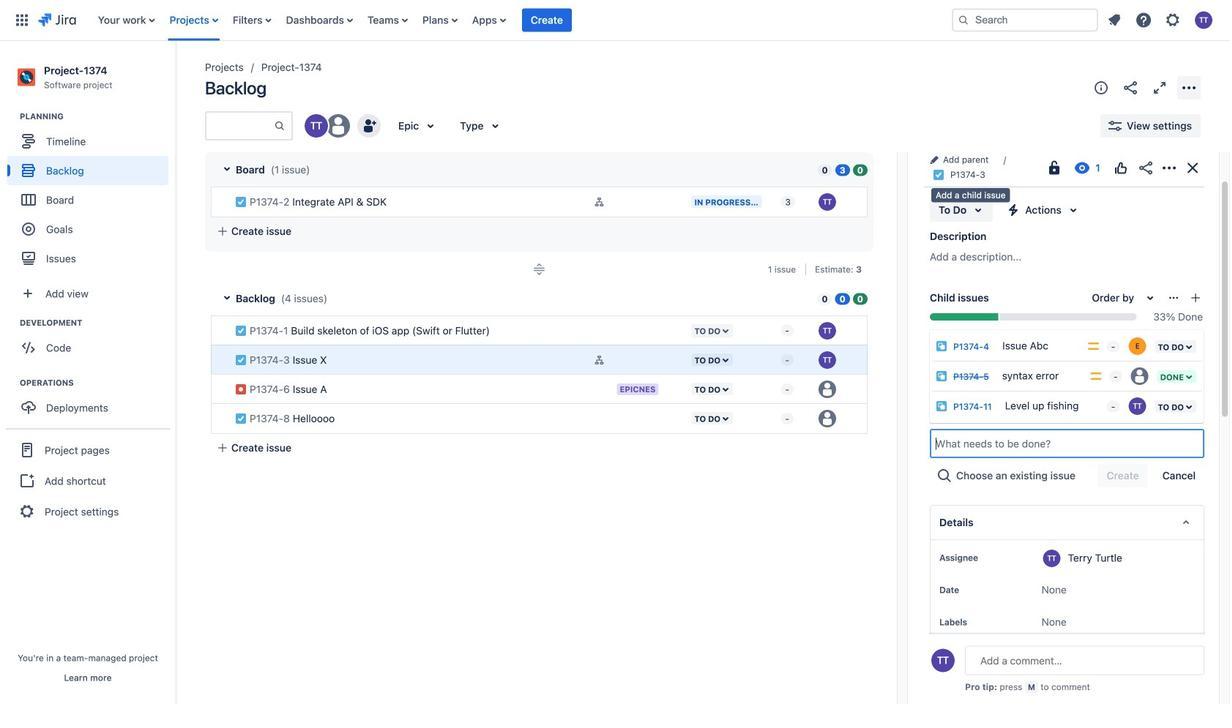 Task type: locate. For each thing, give the bounding box(es) containing it.
notifications image
[[1106, 11, 1123, 29]]

heading for the development icon
[[20, 317, 175, 329]]

2 vertical spatial heading
[[20, 377, 175, 389]]

jira image
[[38, 11, 76, 29], [38, 11, 76, 29]]

heading for planning 'icon'
[[20, 111, 175, 122]]

in progress: 3 of 3 (story points) element
[[835, 164, 850, 176]]

1 vertical spatial issue type: subtask image
[[936, 401, 947, 412]]

2 vertical spatial create issue image
[[201, 395, 218, 413]]

1 heading from the top
[[20, 111, 175, 122]]

Search field
[[952, 8, 1098, 32]]

banner
[[0, 0, 1230, 41]]

0 vertical spatial create issue image
[[201, 308, 218, 325]]

actions image
[[1161, 159, 1178, 177]]

0 vertical spatial heading
[[20, 111, 175, 122]]

settings image
[[1164, 11, 1182, 29]]

group
[[7, 111, 175, 278], [7, 317, 175, 367], [7, 377, 175, 427], [6, 428, 170, 532]]

heading
[[20, 111, 175, 122], [20, 317, 175, 329], [20, 377, 175, 389]]

priority: medium image
[[1086, 339, 1101, 354]]

your profile and settings image
[[1195, 11, 1213, 29]]

1 horizontal spatial list
[[1101, 7, 1221, 33]]

group for planning 'icon'
[[7, 111, 175, 278]]

planning image
[[2, 108, 20, 125]]

to do: 0 of 0 (story points) element
[[817, 293, 832, 305]]

1 vertical spatial heading
[[20, 317, 175, 329]]

issue type: subtask image
[[936, 341, 947, 352], [936, 401, 947, 412]]

issue type: subtask image down issue type: subtask image
[[936, 401, 947, 412]]

in progress: 0 of 0 (story points) element
[[835, 293, 850, 305]]

goal image
[[22, 223, 35, 236]]

0 vertical spatial create issue image
[[201, 179, 218, 196]]

add people image
[[360, 117, 378, 135]]

details element
[[930, 505, 1204, 541]]

1 vertical spatial create issue image
[[201, 366, 218, 384]]

3 heading from the top
[[20, 377, 175, 389]]

add a child issue image
[[962, 163, 980, 180]]

Add a comment… field
[[965, 646, 1204, 675]]

backlog menu image
[[1180, 79, 1198, 97]]

create issue image
[[201, 308, 218, 325], [201, 337, 218, 354]]

done: 0 of 0 (story points) element
[[853, 293, 868, 305]]

2 heading from the top
[[20, 317, 175, 329]]

vote options: no one has voted for this issue yet. image
[[1112, 159, 1130, 177]]

list item
[[522, 0, 572, 41]]

1 create issue image from the top
[[201, 179, 218, 196]]

enter full screen image
[[1151, 79, 1169, 97]]

1 vertical spatial create issue image
[[201, 337, 218, 354]]

None search field
[[952, 8, 1098, 32]]

0 vertical spatial issue type: subtask image
[[936, 341, 947, 352]]

create child image
[[1190, 292, 1202, 304]]

Search backlog text field
[[206, 113, 274, 139]]

tooltip
[[931, 188, 1010, 203]]

list
[[91, 0, 940, 41], [1101, 7, 1221, 33]]

done: 0 of 3 (story points) element
[[853, 164, 868, 176]]

to do: 0 of 3 (story points) element
[[818, 164, 832, 176]]

1 issue type: subtask image from the top
[[936, 341, 947, 352]]

What needs to be done? field
[[931, 431, 1203, 457]]

priority: medium image
[[1089, 369, 1103, 384]]

heading for operations 'image'
[[20, 377, 175, 389]]

create issue image
[[201, 179, 218, 196], [201, 366, 218, 384], [201, 395, 218, 413]]

labels pin to top. only you can see pinned fields. image
[[970, 617, 982, 628]]

issue type: subtask image up issue type: subtask image
[[936, 341, 947, 352]]



Task type: describe. For each thing, give the bounding box(es) containing it.
group for operations 'image'
[[7, 377, 175, 427]]

appswitcher icon image
[[13, 11, 31, 29]]

sidebar navigation image
[[160, 59, 192, 88]]

attach image
[[933, 163, 950, 180]]

2 create issue image from the top
[[201, 366, 218, 384]]

view settings image
[[1106, 117, 1124, 135]]

0 horizontal spatial list
[[91, 0, 940, 41]]

issue actions image
[[1168, 292, 1180, 304]]

2 issue type: subtask image from the top
[[936, 401, 947, 412]]

issue type: subtask image
[[936, 371, 947, 382]]

task image
[[933, 169, 945, 181]]

edit icon image
[[623, 354, 634, 366]]

primary element
[[9, 0, 940, 41]]

help image
[[1135, 11, 1152, 29]]

close image
[[1184, 159, 1202, 177]]

copy link to issue image
[[982, 169, 994, 181]]

1 create issue image from the top
[[201, 308, 218, 325]]

2 create issue image from the top
[[201, 337, 218, 354]]

development image
[[2, 314, 20, 332]]

no restrictions image
[[1046, 159, 1063, 177]]

operations image
[[2, 374, 20, 392]]

sidebar element
[[0, 41, 176, 704]]

search image
[[958, 14, 969, 26]]

3 create issue image from the top
[[201, 395, 218, 413]]

group for the development icon
[[7, 317, 175, 367]]



Task type: vqa. For each thing, say whether or not it's contained in the screenshot.
'list item'
yes



